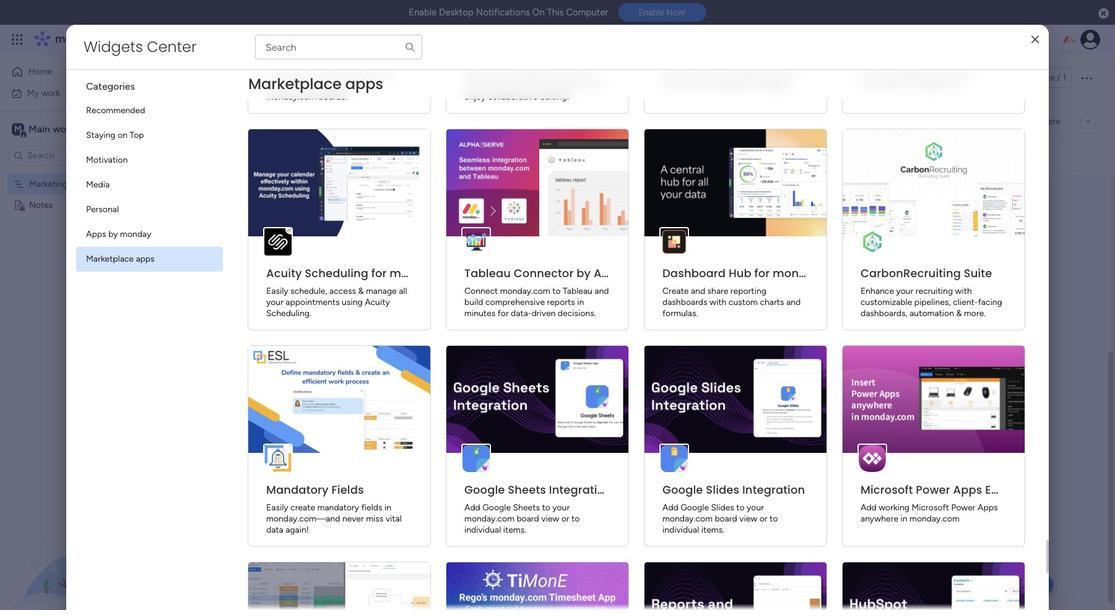 Task type: describe. For each thing, give the bounding box(es) containing it.
stands.
[[558, 94, 585, 104]]

person button
[[399, 145, 453, 164]]

any
[[223, 94, 236, 104]]

personal
[[86, 204, 119, 215]]

dapulse x slim image
[[1032, 35, 1040, 44]]

project
[[527, 94, 556, 104]]

invite
[[1034, 72, 1056, 83]]

media option
[[76, 173, 223, 198]]

top
[[130, 130, 144, 141]]

help image
[[1038, 33, 1050, 46]]

apps inside option
[[136, 254, 155, 265]]

keep
[[429, 94, 448, 104]]

now!
[[667, 8, 686, 18]]

marketplace inside option
[[86, 254, 134, 265]]

center
[[147, 37, 197, 57]]

invite / 1 button
[[1011, 68, 1073, 88]]

categories heading
[[76, 70, 223, 99]]

2 of from the left
[[471, 94, 480, 104]]

monday inside option
[[120, 229, 151, 240]]

filter
[[477, 149, 496, 160]]

my work
[[27, 88, 60, 98]]

person
[[419, 149, 446, 160]]

select product image
[[11, 33, 24, 46]]

enable now! button
[[619, 3, 707, 22]]

v2 funnel image
[[248, 207, 257, 216]]

plan inside list box
[[70, 179, 86, 189]]

desktop
[[439, 7, 474, 18]]

lottie animation element
[[0, 486, 158, 611]]

search image
[[405, 42, 416, 53]]

add to favorites image
[[365, 72, 377, 84]]

notes
[[29, 200, 53, 210]]

enable desktop notifications on this computer
[[409, 7, 609, 18]]

enable for enable desktop notifications on this computer
[[409, 7, 437, 18]]

manage any type of project. assign owners, set timelines and keep track of where your project stands.
[[190, 94, 585, 104]]

widgets
[[84, 37, 143, 57]]

enable for enable now!
[[639, 8, 665, 18]]

by
[[108, 229, 118, 240]]

my
[[27, 88, 39, 98]]

1 of from the left
[[258, 94, 267, 104]]

home button
[[7, 62, 133, 82]]

/
[[1058, 72, 1061, 83]]

Search field
[[355, 146, 393, 163]]

timelines
[[375, 94, 410, 104]]

this
[[547, 7, 564, 18]]

marketplace apps inside option
[[86, 254, 155, 265]]

work for monday
[[100, 32, 122, 46]]

help
[[1021, 580, 1043, 592]]

categories list box
[[76, 70, 233, 272]]

see more
[[565, 93, 602, 103]]

marketing plan inside list box
[[29, 179, 86, 189]]

home
[[29, 66, 52, 77]]

work for my
[[41, 88, 60, 98]]

main workspace
[[29, 123, 102, 135]]

where
[[482, 94, 506, 104]]

list box containing marketing plan
[[0, 171, 158, 383]]

workspace
[[53, 123, 102, 135]]

activity
[[953, 72, 983, 83]]

dapulse close image
[[1099, 7, 1110, 20]]

main for main workspace
[[29, 123, 50, 135]]

apps
[[86, 229, 106, 240]]

m
[[14, 124, 22, 134]]

add
[[284, 149, 300, 159]]

my work button
[[7, 83, 133, 103]]

recommended option
[[76, 99, 223, 123]]

apps by monday option
[[76, 222, 223, 247]]

see plans
[[217, 34, 254, 45]]

1 horizontal spatial marketplace
[[248, 74, 342, 94]]

categories
[[86, 81, 135, 92]]

1 horizontal spatial plan
[[291, 64, 335, 92]]

see for see plans
[[217, 34, 232, 45]]

arrow down image
[[501, 147, 515, 162]]

see more link
[[564, 92, 603, 105]]

on
[[118, 130, 128, 141]]

help button
[[1011, 576, 1054, 596]]

marketing inside list box
[[29, 179, 68, 189]]

type
[[239, 94, 256, 104]]

apps by monday
[[86, 229, 151, 240]]

owners,
[[329, 94, 359, 104]]

assign
[[301, 94, 327, 104]]

plans
[[234, 34, 254, 45]]

workspace image
[[12, 122, 24, 136]]



Task type: locate. For each thing, give the bounding box(es) containing it.
main inside button
[[207, 116, 226, 126]]

your
[[508, 94, 525, 104]]

marketplace
[[248, 74, 342, 94], [86, 254, 134, 265]]

marketplace apps option
[[76, 247, 223, 272]]

project.
[[269, 94, 299, 104]]

and
[[412, 94, 427, 104]]

of right 'type'
[[258, 94, 267, 104]]

private board image
[[13, 199, 25, 211]]

1 vertical spatial marketplace apps
[[86, 254, 155, 265]]

0 horizontal spatial see
[[217, 34, 232, 45]]

1
[[1063, 72, 1067, 83]]

of
[[258, 94, 267, 104], [471, 94, 480, 104]]

main table button
[[188, 112, 257, 131]]

1 image
[[935, 25, 946, 39]]

1 vertical spatial monday
[[120, 229, 151, 240]]

0 horizontal spatial main
[[29, 123, 50, 135]]

work right my
[[41, 88, 60, 98]]

1 horizontal spatial marketing plan
[[188, 64, 335, 92]]

marketing up notes
[[29, 179, 68, 189]]

0 horizontal spatial of
[[258, 94, 267, 104]]

0 horizontal spatial marketplace apps
[[86, 254, 155, 265]]

collapse board header image
[[1084, 116, 1094, 126]]

monday up home button
[[55, 32, 98, 46]]

manage
[[190, 94, 220, 104]]

0 horizontal spatial enable
[[409, 7, 437, 18]]

computer
[[567, 7, 609, 18]]

staying on top option
[[76, 123, 223, 148]]

v2 search image
[[346, 147, 355, 161]]

on
[[533, 7, 545, 18]]

marketing plan
[[188, 64, 335, 92], [29, 179, 86, 189]]

plan up assign
[[291, 64, 335, 92]]

more dots image
[[611, 207, 620, 216]]

media
[[86, 180, 110, 190]]

0 horizontal spatial work
[[41, 88, 60, 98]]

0 vertical spatial marketing
[[188, 64, 286, 92]]

main for main table
[[207, 116, 226, 126]]

0 horizontal spatial apps
[[136, 254, 155, 265]]

1 horizontal spatial main
[[207, 116, 226, 126]]

0 horizontal spatial monday
[[55, 32, 98, 46]]

see for see more
[[565, 93, 580, 103]]

enable
[[409, 7, 437, 18], [639, 8, 665, 18]]

see inside see more 'link'
[[565, 93, 580, 103]]

add widget button
[[261, 144, 335, 164]]

widgets center
[[84, 37, 197, 57]]

0 vertical spatial apps
[[346, 74, 384, 94]]

apps
[[346, 74, 384, 94], [136, 254, 155, 265]]

staying
[[86, 130, 116, 141]]

1 vertical spatial plan
[[70, 179, 86, 189]]

workspace selection element
[[12, 122, 103, 138]]

set
[[361, 94, 373, 104]]

enable left desktop
[[409, 7, 437, 18]]

work inside my work button
[[41, 88, 60, 98]]

enable inside enable now! button
[[639, 8, 665, 18]]

main table
[[207, 116, 248, 126]]

staying on top
[[86, 130, 144, 141]]

1 horizontal spatial of
[[471, 94, 480, 104]]

track
[[450, 94, 469, 104]]

see plans button
[[200, 30, 260, 49]]

marketplace apps down apps by monday at the top
[[86, 254, 155, 265]]

0 vertical spatial monday
[[55, 32, 98, 46]]

main
[[207, 116, 226, 126], [29, 123, 50, 135]]

see inside the see plans button
[[217, 34, 232, 45]]

plan down search in workspace field
[[70, 179, 86, 189]]

1 vertical spatial marketing
[[29, 179, 68, 189]]

1 horizontal spatial marketing
[[188, 64, 286, 92]]

1 vertical spatial work
[[41, 88, 60, 98]]

kendall parks image
[[1081, 30, 1101, 50]]

0 horizontal spatial plan
[[70, 179, 86, 189]]

list box
[[0, 171, 158, 383]]

monday right by
[[120, 229, 151, 240]]

0 vertical spatial marketplace
[[248, 74, 342, 94]]

add widget
[[284, 149, 329, 159]]

marketing plan up 'type'
[[188, 64, 335, 92]]

marketing up any at the left top
[[188, 64, 286, 92]]

main inside the workspace selection element
[[29, 123, 50, 135]]

Search in workspace field
[[26, 149, 103, 163]]

1 horizontal spatial apps
[[346, 74, 384, 94]]

work
[[100, 32, 122, 46], [41, 88, 60, 98]]

0 vertical spatial work
[[100, 32, 122, 46]]

marketing plan up notes
[[29, 179, 86, 189]]

automate
[[1023, 116, 1061, 127]]

marketplace apps
[[248, 74, 384, 94], [86, 254, 155, 265]]

motivation
[[86, 155, 128, 165]]

of right track
[[471, 94, 480, 104]]

0 horizontal spatial marketing plan
[[29, 179, 86, 189]]

marketing
[[188, 64, 286, 92], [29, 179, 68, 189]]

personal option
[[76, 198, 223, 222]]

0 vertical spatial marketplace apps
[[248, 74, 384, 94]]

monday
[[55, 32, 98, 46], [120, 229, 151, 240]]

1 horizontal spatial monday
[[120, 229, 151, 240]]

management
[[125, 32, 193, 46]]

enable left "now!"
[[639, 8, 665, 18]]

enable now!
[[639, 8, 686, 18]]

show board description image
[[344, 72, 358, 84]]

option
[[0, 173, 158, 175]]

plan
[[291, 64, 335, 92], [70, 179, 86, 189]]

filter button
[[457, 145, 515, 164]]

lottie animation image
[[0, 486, 158, 611]]

None search field
[[255, 35, 423, 59]]

1 vertical spatial marketplace
[[86, 254, 134, 265]]

see
[[217, 34, 232, 45], [565, 93, 580, 103]]

see left plans
[[217, 34, 232, 45]]

0 vertical spatial marketing plan
[[188, 64, 335, 92]]

0 horizontal spatial marketplace
[[86, 254, 134, 265]]

main left table
[[207, 116, 226, 126]]

Marketing plan field
[[185, 64, 338, 92]]

table
[[228, 116, 248, 126]]

main right workspace icon
[[29, 123, 50, 135]]

0 vertical spatial see
[[217, 34, 232, 45]]

motivation option
[[76, 148, 223, 173]]

work up categories
[[100, 32, 122, 46]]

Search for a column type search field
[[255, 35, 423, 59]]

1 horizontal spatial see
[[565, 93, 580, 103]]

activity button
[[948, 68, 1006, 88]]

1 vertical spatial apps
[[136, 254, 155, 265]]

0 vertical spatial plan
[[291, 64, 335, 92]]

monday work management
[[55, 32, 193, 46]]

marketplace apps down search for a column type search box
[[248, 74, 384, 94]]

1 horizontal spatial work
[[100, 32, 122, 46]]

1 horizontal spatial marketplace apps
[[248, 74, 384, 94]]

more
[[582, 93, 602, 103]]

1 vertical spatial see
[[565, 93, 580, 103]]

0 horizontal spatial marketing
[[29, 179, 68, 189]]

1 vertical spatial marketing plan
[[29, 179, 86, 189]]

recommended
[[86, 105, 145, 116]]

1 horizontal spatial enable
[[639, 8, 665, 18]]

widget
[[302, 149, 329, 159]]

invite / 1
[[1034, 72, 1067, 83]]

see left more at the right top of the page
[[565, 93, 580, 103]]

notifications
[[476, 7, 530, 18]]

main content
[[164, 0, 1116, 611]]



Task type: vqa. For each thing, say whether or not it's contained in the screenshot.
the More
yes



